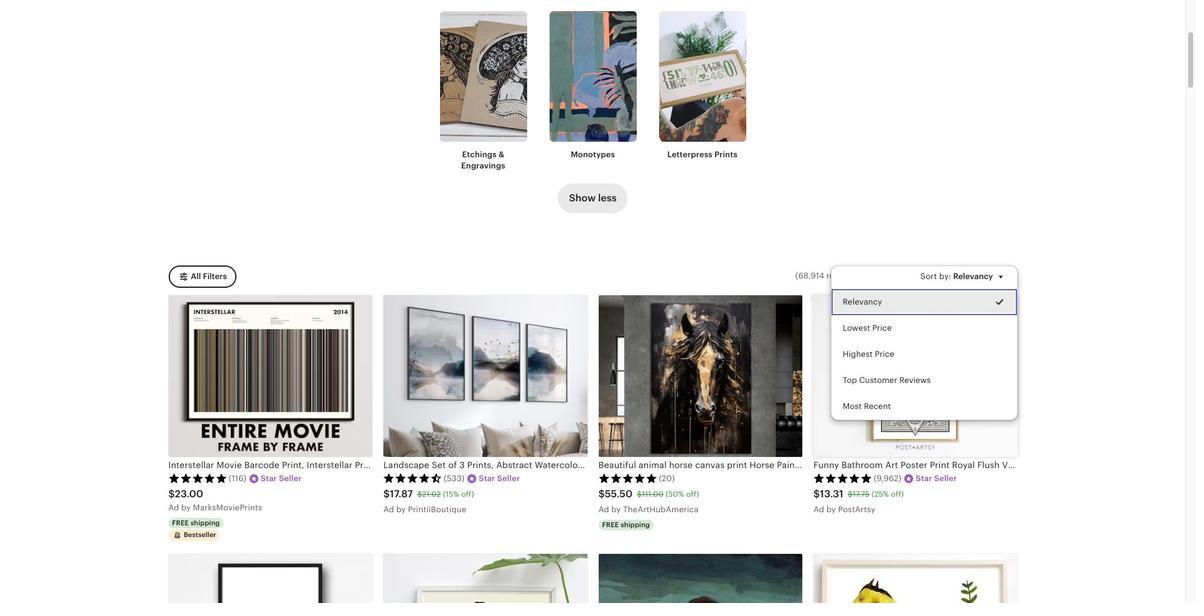 Task type: locate. For each thing, give the bounding box(es) containing it.
top
[[843, 376, 857, 385]]

(50%
[[666, 491, 684, 499]]

shipping
[[191, 520, 220, 527], [621, 522, 650, 529]]

2 off) from the left
[[686, 491, 699, 499]]

$ 17.87 $ 21.02 (15% off) a d b y printiiboutique
[[384, 489, 474, 515]]

star
[[261, 474, 277, 484], [479, 474, 495, 484], [916, 474, 932, 484]]

free down 55.50 at the right bottom of page
[[602, 522, 619, 529]]

5 out of 5 stars image up 55.50 at the right bottom of page
[[599, 474, 657, 484]]

a for 17.87
[[384, 505, 389, 515]]

d inside $ 55.50 $ 111.00 (50% off) a d b y thearthubamerica
[[604, 505, 609, 515]]

0 horizontal spatial relevancy
[[843, 297, 882, 306]]

relevancy right by:
[[953, 272, 993, 281]]

111.00
[[642, 491, 664, 499]]

y for 17.87
[[401, 505, 406, 515]]

a left marksmovieprints
[[168, 504, 174, 513]]

2 horizontal spatial seller
[[934, 474, 957, 484]]

star seller right (9,962)
[[916, 474, 957, 484]]

bestseller
[[184, 532, 216, 539]]

2 horizontal spatial 5 out of 5 stars image
[[814, 474, 872, 484]]

0 horizontal spatial seller
[[279, 474, 302, 484]]

by:
[[939, 272, 951, 281]]

(25%
[[872, 491, 889, 499]]

less
[[598, 192, 617, 204]]

a left thearthubamerica
[[599, 505, 604, 515]]

y inside $ 23.00 a d b y marksmovieprints
[[186, 504, 191, 513]]

2 star seller from the left
[[479, 474, 520, 484]]

3 seller from the left
[[934, 474, 957, 484]]

landscape set of 3 prints, abstract watercolour bedroom wall art, grey blue wall art mountain, nordic wall art, boho home decor, living room image
[[384, 296, 587, 458]]

$ inside $ 23.00 a d b y marksmovieprints
[[168, 489, 175, 501]]

shipping up bestseller
[[191, 520, 220, 527]]

y down 13.31
[[832, 505, 836, 515]]

&
[[499, 150, 505, 160]]

5 out of 5 stars image up 13.31
[[814, 474, 872, 484]]

2 horizontal spatial star
[[916, 474, 932, 484]]

a down 4.5 out of 5 stars image
[[384, 505, 389, 515]]

most recent
[[843, 402, 891, 411]]

1 off) from the left
[[461, 491, 474, 499]]

highest
[[843, 350, 873, 359]]

off) for 17.87
[[461, 491, 474, 499]]

all filters button
[[168, 266, 236, 288]]

price for highest price
[[875, 350, 894, 359]]

lowest
[[843, 323, 870, 333]]

off) for 13.31
[[891, 491, 904, 499]]

a left postartsy
[[814, 505, 819, 515]]

y inside $ 55.50 $ 111.00 (50% off) a d b y thearthubamerica
[[617, 505, 621, 515]]

b down 17.87 at the left bottom of page
[[396, 505, 402, 515]]

1 horizontal spatial seller
[[497, 474, 520, 484]]

3 star from the left
[[916, 474, 932, 484]]

5 out of 5 stars image for 55.50
[[599, 474, 657, 484]]

1 vertical spatial relevancy
[[843, 297, 882, 306]]

(9,962)
[[874, 474, 902, 484]]

off) right (25%
[[891, 491, 904, 499]]

a for 13.31
[[814, 505, 819, 515]]

3 off) from the left
[[891, 491, 904, 499]]

b down 13.31
[[827, 505, 832, 515]]

relevancy up lowest price
[[843, 297, 882, 306]]

show less
[[569, 192, 617, 204]]

y down 17.87 at the left bottom of page
[[401, 505, 406, 515]]

d down 55.50 at the right bottom of page
[[604, 505, 609, 515]]

married to the sea . giclee art print image
[[599, 555, 802, 604]]

a inside $ 17.87 $ 21.02 (15% off) a d b y printiiboutique
[[384, 505, 389, 515]]

prints
[[715, 150, 738, 160]]

off) inside $ 55.50 $ 111.00 (50% off) a d b y thearthubamerica
[[686, 491, 699, 499]]

free
[[172, 520, 189, 527], [602, 522, 619, 529]]

5 out of 5 stars image up 23.00
[[168, 474, 227, 484]]

0 vertical spatial relevancy
[[953, 272, 993, 281]]

b down 55.50 at the right bottom of page
[[612, 505, 617, 515]]

off)
[[461, 491, 474, 499], [686, 491, 699, 499], [891, 491, 904, 499]]

a inside $ 13.31 $ 17.75 (25% off) a d b y postartsy
[[814, 505, 819, 515]]

1 horizontal spatial free shipping
[[602, 522, 650, 529]]

most recent link
[[831, 394, 1017, 420]]

lowest price link
[[831, 315, 1017, 341]]

1 horizontal spatial free
[[602, 522, 619, 529]]

d
[[174, 504, 179, 513], [389, 505, 394, 515], [604, 505, 609, 515], [819, 505, 824, 515]]

(116)
[[229, 474, 246, 484]]

0 horizontal spatial free
[[172, 520, 189, 527]]

most
[[843, 402, 862, 411]]

interstellar movie barcode print, interstellar print, interstellar poster, christopher nolan prints, film student gifts, movie buff gifts image
[[168, 296, 372, 458]]

free shipping for marksmovieprints
[[172, 520, 220, 527]]

d inside $ 23.00 a d b y marksmovieprints
[[174, 504, 179, 513]]

seller right (9,962)
[[934, 474, 957, 484]]

black cat print painting print cat lover gift cat decor cat art decor wall art home decor cat lover gift unframed select your print image
[[168, 555, 372, 604]]

y
[[186, 504, 191, 513], [401, 505, 406, 515], [617, 505, 621, 515], [832, 505, 836, 515]]

0 horizontal spatial 5 out of 5 stars image
[[168, 474, 227, 484]]

b inside $ 17.87 $ 21.02 (15% off) a d b y printiiboutique
[[396, 505, 402, 515]]

letterpress prints link
[[659, 11, 746, 161]]

y for 13.31
[[832, 505, 836, 515]]

letterpress
[[668, 150, 713, 160]]

smaller xs image
[[998, 305, 1009, 316]]

21.02
[[422, 491, 441, 499]]

b for 55.50
[[612, 505, 617, 515]]

2 star from the left
[[479, 474, 495, 484]]

y inside $ 13.31 $ 17.75 (25% off) a d b y postartsy
[[832, 505, 836, 515]]

y down 55.50 at the right bottom of page
[[617, 505, 621, 515]]

b inside $ 13.31 $ 17.75 (25% off) a d b y postartsy
[[827, 505, 832, 515]]

off) inside $ 17.87 $ 21.02 (15% off) a d b y printiiboutique
[[461, 491, 474, 499]]

1 horizontal spatial star
[[479, 474, 495, 484]]

d down 23.00
[[174, 504, 179, 513]]

a
[[168, 504, 174, 513], [384, 505, 389, 515], [599, 505, 604, 515], [814, 505, 819, 515]]

5 out of 5 stars image
[[168, 474, 227, 484], [599, 474, 657, 484], [814, 474, 872, 484]]

0 horizontal spatial star
[[261, 474, 277, 484]]

price
[[872, 323, 892, 333], [875, 350, 894, 359]]

off) inside $ 13.31 $ 17.75 (25% off) a d b y postartsy
[[891, 491, 904, 499]]

free shipping down 55.50 at the right bottom of page
[[602, 522, 650, 529]]

1 horizontal spatial off)
[[686, 491, 699, 499]]

reviews
[[899, 376, 931, 385]]

a inside $ 55.50 $ 111.00 (50% off) a d b y thearthubamerica
[[599, 505, 604, 515]]

2 seller from the left
[[497, 474, 520, 484]]

off) right (15%
[[461, 491, 474, 499]]

show
[[569, 192, 596, 204]]

etchings
[[462, 150, 497, 160]]

sort
[[921, 272, 937, 281]]

star seller right (533)
[[479, 474, 520, 484]]

3 5 out of 5 stars image from the left
[[814, 474, 872, 484]]

d for 13.31
[[819, 505, 824, 515]]

b inside $ 55.50 $ 111.00 (50% off) a d b y thearthubamerica
[[612, 505, 617, 515]]

1 star from the left
[[261, 474, 277, 484]]

menu
[[831, 266, 1018, 421]]

0 horizontal spatial shipping
[[191, 520, 220, 527]]

2 horizontal spatial off)
[[891, 491, 904, 499]]

seller
[[279, 474, 302, 484], [497, 474, 520, 484], [934, 474, 957, 484]]

beautiful animal horse canvas print horse painting large canvas art large original horse oil painting on canvas animal wall art abstract art image
[[599, 296, 802, 458]]

d inside $ 17.87 $ 21.02 (15% off) a d b y printiiboutique
[[389, 505, 394, 515]]

price right lowest
[[872, 323, 892, 333]]

free up bestseller
[[172, 520, 189, 527]]

a for 55.50
[[599, 505, 604, 515]]

(533)
[[444, 474, 465, 484]]

3 star seller from the left
[[916, 474, 957, 484]]

2 5 out of 5 stars image from the left
[[599, 474, 657, 484]]

custom portrait from photo, cartoon portrait, printed family illustration, custom portrait personalized print, gift for him, custom drawing image
[[384, 555, 587, 604]]

menu containing relevancy
[[831, 266, 1018, 421]]

shipping down $ 55.50 $ 111.00 (50% off) a d b y thearthubamerica
[[621, 522, 650, 529]]

$
[[168, 489, 175, 501], [384, 489, 390, 501], [599, 489, 605, 501], [814, 489, 820, 501], [417, 491, 422, 499], [637, 491, 642, 499], [848, 491, 853, 499]]

star seller right (116)
[[261, 474, 302, 484]]

y for 55.50
[[617, 505, 621, 515]]

b
[[181, 504, 187, 513], [396, 505, 402, 515], [612, 505, 617, 515], [827, 505, 832, 515]]

y down 23.00
[[186, 504, 191, 513]]

1 vertical spatial price
[[875, 350, 894, 359]]

off) right (50%
[[686, 491, 699, 499]]

relevancy
[[953, 272, 993, 281], [843, 297, 882, 306]]

free shipping up bestseller
[[172, 520, 220, 527]]

postartsy
[[838, 505, 876, 515]]

star seller for 17.87
[[479, 474, 520, 484]]

(15%
[[443, 491, 459, 499]]

relevancy link
[[831, 289, 1017, 315]]

0 horizontal spatial free shipping
[[172, 520, 220, 527]]

(
[[796, 272, 798, 281]]

d down 17.87 at the left bottom of page
[[389, 505, 394, 515]]

0 horizontal spatial off)
[[461, 491, 474, 499]]

free for marksmovieprints
[[172, 520, 189, 527]]

seller right (116)
[[279, 474, 302, 484]]

0 horizontal spatial star seller
[[261, 474, 302, 484]]

55.50
[[605, 489, 633, 501]]

free shipping for thearthubamerica
[[602, 522, 650, 529]]

b down 23.00
[[181, 504, 187, 513]]

etchings & engravings
[[461, 150, 505, 171]]

art, humor, horse, love, poster, animals, couple, plants, animal lover, quirky, he loved her too much- fine art print image
[[814, 555, 1018, 604]]

d down 13.31
[[819, 505, 824, 515]]

star seller
[[261, 474, 302, 484], [479, 474, 520, 484], [916, 474, 957, 484]]

2 horizontal spatial star seller
[[916, 474, 957, 484]]

seller right (533)
[[497, 474, 520, 484]]

price up top customer reviews
[[875, 350, 894, 359]]

y inside $ 17.87 $ 21.02 (15% off) a d b y printiiboutique
[[401, 505, 406, 515]]

thearthubamerica
[[623, 505, 699, 515]]

free shipping
[[172, 520, 220, 527], [602, 522, 650, 529]]

d for 17.87
[[389, 505, 394, 515]]

off) for 55.50
[[686, 491, 699, 499]]

star right (9,962)
[[916, 474, 932, 484]]

0 vertical spatial price
[[872, 323, 892, 333]]

( 68,914 results,
[[796, 272, 855, 281]]

1 horizontal spatial 5 out of 5 stars image
[[599, 474, 657, 484]]

d inside $ 13.31 $ 17.75 (25% off) a d b y postartsy
[[819, 505, 824, 515]]

star right (116)
[[261, 474, 277, 484]]

1 horizontal spatial shipping
[[621, 522, 650, 529]]

star right (533)
[[479, 474, 495, 484]]

1 horizontal spatial relevancy
[[953, 272, 993, 281]]

b for 13.31
[[827, 505, 832, 515]]

1 horizontal spatial star seller
[[479, 474, 520, 484]]



Task type: vqa. For each thing, say whether or not it's contained in the screenshot.
Etsy inside the Etsy offsets carbon emissions from shipping and packaging on this purchase.
no



Task type: describe. For each thing, give the bounding box(es) containing it.
show less button
[[558, 183, 628, 213]]

top customer reviews link
[[831, 368, 1017, 394]]

letterpress prints
[[668, 150, 738, 160]]

star for 13.31
[[916, 474, 932, 484]]

$ 23.00 a d b y marksmovieprints
[[168, 489, 262, 513]]

all filters
[[191, 272, 227, 281]]

5 out of 5 stars image for 13.31
[[814, 474, 872, 484]]

a inside $ 23.00 a d b y marksmovieprints
[[168, 504, 174, 513]]

funny bathroom art poster print royal flush vintage style playing card wall art toilet humor restroom decor amusing gift for him or her image
[[814, 296, 1018, 458]]

b inside $ 23.00 a d b y marksmovieprints
[[181, 504, 187, 513]]

d for 55.50
[[604, 505, 609, 515]]

star for 17.87
[[479, 474, 495, 484]]

1 seller from the left
[[279, 474, 302, 484]]

b for 17.87
[[396, 505, 402, 515]]

1 star seller from the left
[[261, 474, 302, 484]]

all
[[191, 272, 201, 281]]

etchings & engravings link
[[440, 11, 527, 172]]

17.87
[[390, 489, 413, 501]]

monotypes link
[[549, 11, 637, 161]]

$ 13.31 $ 17.75 (25% off) a d b y postartsy
[[814, 489, 904, 515]]

68,914
[[799, 272, 824, 281]]

shipping for thearthubamerica
[[621, 522, 650, 529]]

seller for 17.87
[[497, 474, 520, 484]]

(20)
[[659, 474, 675, 484]]

lowest price
[[843, 323, 892, 333]]

monotypes
[[571, 150, 615, 160]]

13.31
[[820, 489, 844, 501]]

23.00
[[175, 489, 203, 501]]

highest price link
[[831, 341, 1017, 368]]

price for lowest price
[[872, 323, 892, 333]]

recent
[[864, 402, 891, 411]]

17.75
[[853, 491, 870, 499]]

results,
[[827, 272, 855, 281]]

top customer reviews
[[843, 376, 931, 385]]

4.5 out of 5 stars image
[[384, 474, 442, 484]]

seller for 13.31
[[934, 474, 957, 484]]

star seller for 13.31
[[916, 474, 957, 484]]

filters
[[203, 272, 227, 281]]

free for thearthubamerica
[[602, 522, 619, 529]]

marksmovieprints
[[193, 504, 262, 513]]

printiiboutique
[[408, 505, 467, 515]]

$ 55.50 $ 111.00 (50% off) a d b y thearthubamerica
[[599, 489, 699, 515]]

1 5 out of 5 stars image from the left
[[168, 474, 227, 484]]

customer
[[859, 376, 897, 385]]

sort by: relevancy
[[921, 272, 993, 281]]

shipping for marksmovieprints
[[191, 520, 220, 527]]

highest price
[[843, 350, 894, 359]]

engravings
[[461, 161, 505, 171]]



